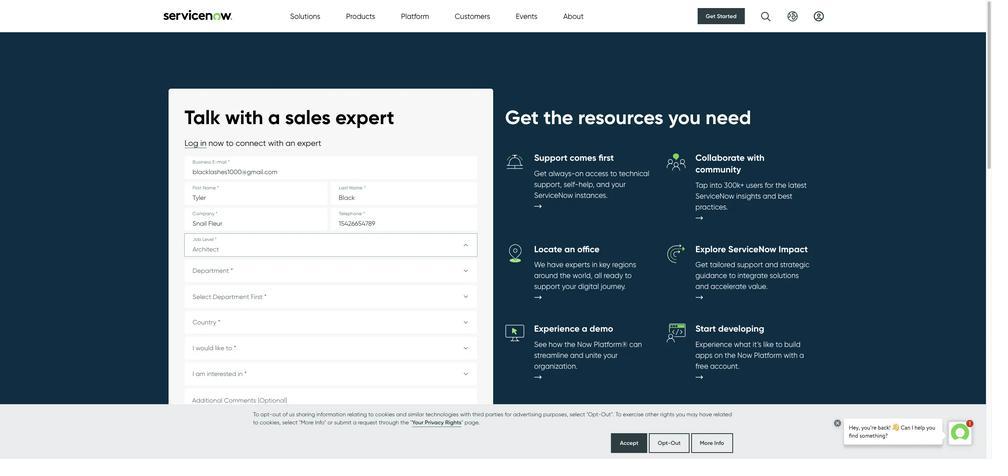 Task type: describe. For each thing, give the bounding box(es) containing it.
similar
[[408, 411, 424, 418]]

ecosystem
[[547, 431, 582, 439]]

log in link
[[185, 138, 206, 149]]

300k+
[[724, 181, 744, 189]]

support inside get tailored support and strategic guidance to integrate solutions and accelerate value.
[[737, 261, 763, 269]]

First Name text field
[[185, 182, 328, 205]]

sharing
[[296, 411, 315, 418]]

with up business
[[572, 403, 589, 414]]

out
[[671, 440, 681, 447]]

third
[[472, 411, 484, 418]]

now inside experience what it's like to build apps on the now platform with a free account.
[[738, 351, 752, 360]]

platform inside experience what it's like to build apps on the now platform with a free account.
[[754, 351, 782, 360]]

0 vertical spatial select
[[570, 411, 585, 418]]

information
[[317, 411, 346, 418]]

products
[[346, 12, 375, 20]]

all
[[594, 272, 602, 280]]

locate an office
[[534, 244, 600, 255]]

with up connect
[[225, 105, 263, 129]]

or
[[328, 419, 333, 426]]

value.
[[748, 282, 768, 291]]

challenge,
[[614, 420, 649, 428]]

to inside "we have experts in key regions around the world, all ready to support your digital journey."
[[625, 272, 632, 280]]

see how the now platform® can streamline and unite your organization.
[[534, 340, 642, 371]]

purposes,
[[543, 411, 568, 418]]

demo
[[590, 324, 613, 334]]

servicenow inside "tap into 300k+ users for the latest servicenow insights and best practices."
[[696, 192, 735, 200]]

and inside the see how the now platform® can streamline and unite your organization.
[[570, 351, 584, 360]]

with right connect
[[268, 138, 284, 148]]

what
[[734, 340, 751, 349]]

technical
[[619, 169, 649, 178]]

events
[[516, 12, 537, 20]]

platform button
[[401, 11, 429, 22]]

our inside the whatever your business challenge, our ecosystem of partners will help drive results.
[[534, 431, 545, 439]]

sales
[[285, 105, 331, 129]]

digital
[[578, 282, 599, 291]]

insights
[[736, 192, 761, 200]]

to left cookies,
[[253, 419, 258, 426]]

always-
[[549, 169, 575, 178]]

to inside experience what it's like to build apps on the now platform with a free account.
[[776, 340, 783, 349]]

get for get always-on access to technical support, self-help, and your servicenow instances.
[[534, 169, 547, 178]]

office
[[577, 244, 600, 255]]

go to servicenow account image
[[814, 11, 824, 21]]

get started link
[[698, 8, 745, 24]]

cookies,
[[260, 419, 281, 426]]

opt-out
[[658, 440, 681, 447]]

of inside the whatever your business challenge, our ecosystem of partners will help drive results.
[[584, 431, 590, 439]]

connect
[[236, 138, 266, 148]]

free
[[696, 362, 708, 371]]

we have experts in key regions around the world, all ready to support your digital journey.
[[534, 261, 636, 291]]

a left 'demo'
[[582, 324, 587, 334]]

access
[[585, 169, 608, 178]]

with inside "to opt-out of us sharing information relating to cookies and similar technologies with third parties for advertising purposes, select "opt-out".  to exercise other rights you may have related to cookies, select "more info" or submit a request through the ""
[[460, 411, 471, 418]]

start
[[696, 324, 716, 334]]

explore
[[696, 244, 726, 255]]

may
[[687, 411, 698, 418]]

for inside "tap into 300k+ users for the latest servicenow insights and best practices."
[[765, 181, 774, 189]]

into
[[710, 181, 722, 189]]

servicenow inside the get always-on access to technical support, self-help, and your servicenow instances.
[[534, 191, 573, 200]]

relating
[[347, 411, 367, 418]]

get for get the resources you need
[[505, 105, 539, 129]]

opt-out button
[[649, 434, 690, 453]]

impact
[[779, 244, 808, 255]]

out
[[272, 411, 281, 418]]

to inside the get always-on access to technical support, self-help, and your servicenow instances.
[[610, 169, 617, 178]]

your inside the whatever your business challenge, our ecosystem of partners will help drive results.
[[568, 420, 583, 428]]

0 vertical spatial partners
[[607, 403, 643, 414]]

about button
[[563, 11, 584, 22]]

0 horizontal spatial expert
[[297, 138, 321, 148]]

partners inside the whatever your business challenge, our ecosystem of partners will help drive results.
[[592, 431, 620, 439]]

the inside experience what it's like to build apps on the now platform with a free account.
[[725, 351, 736, 360]]

info"
[[315, 419, 326, 426]]

you inside "to opt-out of us sharing information relating to cookies and similar technologies with third parties for advertising purposes, select "opt-out".  to exercise other rights you may have related to cookies, select "more info" or submit a request through the ""
[[676, 411, 685, 418]]

through
[[379, 419, 399, 426]]

about
[[563, 12, 584, 20]]

cookies
[[375, 411, 395, 418]]

your privacy rights " page.
[[412, 419, 480, 426]]

streamline
[[534, 351, 568, 360]]

solutions
[[290, 12, 320, 20]]

comes
[[570, 153, 596, 164]]

have inside "to opt-out of us sharing information relating to cookies and similar technologies with third parties for advertising purposes, select "opt-out".  to exercise other rights you may have related to cookies, select "more info" or submit a request through the ""
[[699, 411, 712, 418]]

your
[[412, 419, 424, 426]]

1 to from the left
[[253, 411, 259, 418]]

succeed with our partners
[[534, 403, 643, 414]]

world,
[[573, 272, 593, 280]]

collaborate with community
[[696, 153, 765, 175]]

your inside the get always-on access to technical support, self-help, and your servicenow instances.
[[611, 180, 626, 189]]

0 vertical spatial you
[[668, 105, 701, 129]]

self-
[[564, 180, 579, 189]]

more info button
[[691, 434, 733, 453]]

support
[[534, 153, 568, 164]]

0 vertical spatial in
[[200, 138, 206, 148]]

2 to from the left
[[616, 411, 622, 418]]

support inside "we have experts in key regions around the world, all ready to support your digital journey."
[[534, 282, 560, 291]]

other
[[645, 411, 659, 418]]

and down guidance
[[696, 282, 709, 291]]

integrate
[[738, 272, 768, 280]]

log
[[185, 138, 198, 148]]

platform®
[[594, 340, 628, 349]]

out".
[[601, 411, 614, 418]]

need
[[706, 105, 751, 129]]

started
[[717, 13, 737, 20]]

talk
[[185, 105, 220, 129]]

the inside "we have experts in key regions around the world, all ready to support your digital journey."
[[560, 272, 571, 280]]

technologies
[[426, 411, 459, 418]]

support,
[[534, 180, 562, 189]]

servicenow up get tailored support and strategic guidance to integrate solutions and accelerate value.
[[728, 244, 777, 255]]

"opt-
[[587, 411, 601, 418]]

accelerate
[[711, 282, 747, 291]]

a inside "to opt-out of us sharing information relating to cookies and similar technologies with third parties for advertising purposes, select "opt-out".  to exercise other rights you may have related to cookies, select "more info" or submit a request through the ""
[[353, 419, 357, 426]]

get always-on access to technical support, self-help, and your servicenow instances.
[[534, 169, 649, 200]]



Task type: locate. For each thing, give the bounding box(es) containing it.
customers
[[455, 12, 490, 20]]

journey.
[[601, 282, 626, 291]]

" inside "to opt-out of us sharing information relating to cookies and similar technologies with third parties for advertising purposes, select "opt-out".  to exercise other rights you may have related to cookies, select "more info" or submit a request through the ""
[[410, 419, 412, 426]]

an
[[286, 138, 295, 148], [564, 244, 575, 255]]

1 horizontal spatial platform
[[754, 351, 782, 360]]

0 horizontal spatial "
[[410, 419, 412, 426]]

accept
[[620, 440, 639, 447]]

1 vertical spatial on
[[714, 351, 723, 360]]

a down build
[[799, 351, 804, 360]]

to down the regions
[[625, 272, 632, 280]]

now inside the see how the now platform® can streamline and unite your organization.
[[577, 340, 592, 349]]

rights
[[660, 411, 675, 418]]

get the resources you need
[[505, 105, 751, 129]]

around
[[534, 272, 558, 280]]

1 horizontal spatial for
[[765, 181, 774, 189]]

0 vertical spatial an
[[286, 138, 295, 148]]

and left unite
[[570, 351, 584, 360]]

Last Name text field
[[331, 182, 477, 205]]

have up around
[[547, 261, 564, 269]]

0 vertical spatial on
[[575, 169, 584, 178]]

servicenow down into
[[696, 192, 735, 200]]

partners down business
[[592, 431, 620, 439]]

and inside the get always-on access to technical support, self-help, and your servicenow instances.
[[596, 180, 610, 189]]

select left "opt-
[[570, 411, 585, 418]]

"more
[[299, 419, 314, 426]]

0 horizontal spatial platform
[[401, 12, 429, 20]]

0 vertical spatial support
[[737, 261, 763, 269]]

0 horizontal spatial support
[[534, 282, 560, 291]]

experience up "apps"
[[696, 340, 732, 349]]

exercise
[[623, 411, 644, 418]]

on inside the get always-on access to technical support, self-help, and your servicenow instances.
[[575, 169, 584, 178]]

0 horizontal spatial of
[[283, 411, 288, 418]]

your inside the see how the now platform® can streamline and unite your organization.
[[604, 351, 618, 360]]

an down 'talk with a sales expert'
[[286, 138, 295, 148]]

with
[[225, 105, 263, 129], [268, 138, 284, 148], [747, 153, 765, 164], [784, 351, 798, 360], [572, 403, 589, 414], [460, 411, 471, 418]]

now up unite
[[577, 340, 592, 349]]

servicenow
[[534, 191, 573, 200], [696, 192, 735, 200], [728, 244, 777, 255]]

0 horizontal spatial select
[[282, 419, 298, 426]]

to left "opt-"
[[253, 411, 259, 418]]

practices.
[[696, 203, 728, 211]]

with down build
[[784, 351, 798, 360]]

to right out".
[[616, 411, 622, 418]]

the inside the see how the now platform® can streamline and unite your organization.
[[564, 340, 575, 349]]

on up 'account.'
[[714, 351, 723, 360]]

1 horizontal spatial an
[[564, 244, 575, 255]]

advertising
[[513, 411, 542, 418]]

of left us
[[283, 411, 288, 418]]

page.
[[465, 419, 480, 426]]

to up request
[[368, 411, 374, 418]]

see
[[534, 340, 547, 349]]

0 horizontal spatial in
[[200, 138, 206, 148]]

have inside "we have experts in key regions around the world, all ready to support your digital journey."
[[547, 261, 564, 269]]

instances.
[[575, 191, 608, 200]]

your down technical
[[611, 180, 626, 189]]

partners up challenge,
[[607, 403, 643, 414]]

1 vertical spatial an
[[564, 244, 575, 255]]

1 vertical spatial partners
[[592, 431, 620, 439]]

support up integrate
[[737, 261, 763, 269]]

0 vertical spatial of
[[283, 411, 288, 418]]

unite
[[585, 351, 602, 360]]

on
[[575, 169, 584, 178], [714, 351, 723, 360]]

your privacy rights link
[[412, 419, 461, 428]]

can
[[629, 340, 642, 349]]

in right the log
[[200, 138, 206, 148]]

1 horizontal spatial have
[[699, 411, 712, 418]]

with up users
[[747, 153, 765, 164]]

select down us
[[282, 419, 298, 426]]

to up accelerate
[[729, 272, 736, 280]]

1 horizontal spatial in
[[592, 261, 598, 269]]

0 horizontal spatial on
[[575, 169, 584, 178]]

now
[[577, 340, 592, 349], [738, 351, 752, 360]]

support down around
[[534, 282, 560, 291]]

developing
[[718, 324, 764, 334]]

experience up 'how'
[[534, 324, 580, 334]]

experience
[[534, 324, 580, 334], [696, 340, 732, 349]]

1 horizontal spatial to
[[616, 411, 622, 418]]

submit
[[334, 419, 352, 426]]

and inside "to opt-out of us sharing information relating to cookies and similar technologies with third parties for advertising purposes, select "opt-out".  to exercise other rights you may have related to cookies, select "more info" or submit a request through the ""
[[396, 411, 407, 418]]

have
[[547, 261, 564, 269], [699, 411, 712, 418]]

how
[[549, 340, 563, 349]]

to inside get tailored support and strategic guidance to integrate solutions and accelerate value.
[[729, 272, 736, 280]]

to right access
[[610, 169, 617, 178]]

Telephone telephone field
[[331, 208, 477, 231]]

an up experts
[[564, 244, 575, 255]]

1 vertical spatial support
[[534, 282, 560, 291]]

opt-
[[260, 411, 272, 418]]

in left key
[[592, 261, 598, 269]]

" left page. at the bottom of the page
[[461, 419, 463, 426]]

best
[[778, 192, 793, 200]]

your up ecosystem
[[568, 420, 583, 428]]

latest
[[788, 181, 807, 189]]

and down access
[[596, 180, 610, 189]]

1 vertical spatial experience
[[696, 340, 732, 349]]

events button
[[516, 11, 537, 22]]

1 vertical spatial for
[[505, 411, 512, 418]]

0 horizontal spatial our
[[534, 431, 545, 439]]

regions
[[612, 261, 636, 269]]

the inside "tap into 300k+ users for the latest servicenow insights and best practices."
[[775, 181, 786, 189]]

you
[[668, 105, 701, 129], [676, 411, 685, 418]]

our up drive
[[534, 431, 545, 439]]

1 vertical spatial now
[[738, 351, 752, 360]]

a up the log in now to connect with an expert
[[268, 105, 280, 129]]

help,
[[579, 180, 595, 189]]

1 " from the left
[[410, 419, 412, 426]]

on inside experience what it's like to build apps on the now platform with a free account.
[[714, 351, 723, 360]]

and left best
[[763, 192, 776, 200]]

on up help,
[[575, 169, 584, 178]]

results.
[[552, 442, 575, 450]]

1 horizontal spatial on
[[714, 351, 723, 360]]

select
[[570, 411, 585, 418], [282, 419, 298, 426]]

support comes first
[[534, 153, 614, 164]]

" down similar
[[410, 419, 412, 426]]

products button
[[346, 11, 375, 22]]

0 vertical spatial now
[[577, 340, 592, 349]]

succeed
[[534, 403, 570, 414]]

1 vertical spatial platform
[[754, 351, 782, 360]]

tailored
[[710, 261, 735, 269]]

0 vertical spatial expert
[[335, 105, 394, 129]]

get for get tailored support and strategic guidance to integrate solutions and accelerate value.
[[696, 261, 708, 269]]

of down business
[[584, 431, 590, 439]]

Business E-mail text field
[[185, 157, 477, 179]]

1 vertical spatial select
[[282, 419, 298, 426]]

1 vertical spatial our
[[534, 431, 545, 439]]

accept button
[[611, 434, 647, 453]]

to
[[253, 411, 259, 418], [616, 411, 622, 418]]

more
[[700, 440, 713, 447]]

locate
[[534, 244, 562, 255]]

servicenow image
[[162, 9, 233, 20]]

build
[[784, 340, 801, 349]]

collaborate
[[696, 153, 745, 164]]

to
[[226, 138, 234, 148], [610, 169, 617, 178], [625, 272, 632, 280], [729, 272, 736, 280], [776, 340, 783, 349], [368, 411, 374, 418], [253, 419, 258, 426]]

to opt-out of us sharing information relating to cookies and similar technologies with third parties for advertising purposes, select "opt-out".  to exercise other rights you may have related to cookies, select "more info" or submit a request through the "
[[253, 411, 732, 426]]

get inside the get always-on access to technical support, self-help, and your servicenow instances.
[[534, 169, 547, 178]]

0 horizontal spatial now
[[577, 340, 592, 349]]

Company text field
[[185, 208, 328, 231]]

" inside your privacy rights " page.
[[461, 419, 463, 426]]

solutions button
[[290, 11, 320, 22]]

first
[[599, 153, 614, 164]]

apps
[[696, 351, 713, 360]]

None text field
[[185, 389, 477, 428]]

0 horizontal spatial have
[[547, 261, 564, 269]]

like
[[763, 340, 774, 349]]

to right the 'like'
[[776, 340, 783, 349]]

0 vertical spatial experience
[[534, 324, 580, 334]]

0 horizontal spatial an
[[286, 138, 295, 148]]

tap
[[696, 181, 708, 189]]

your
[[611, 180, 626, 189], [562, 282, 576, 291], [604, 351, 618, 360], [568, 420, 583, 428]]

get inside get tailored support and strategic guidance to integrate solutions and accelerate value.
[[696, 261, 708, 269]]

1 vertical spatial of
[[584, 431, 590, 439]]

a down relating
[[353, 419, 357, 426]]

partners
[[607, 403, 643, 414], [592, 431, 620, 439]]

tap into 300k+ users for the latest servicenow insights and best practices.
[[696, 181, 807, 211]]

have right may
[[699, 411, 712, 418]]

with up page. at the bottom of the page
[[460, 411, 471, 418]]

in inside "we have experts in key regions around the world, all ready to support your digital journey."
[[592, 261, 598, 269]]

your inside "we have experts in key regions around the world, all ready to support your digital journey."
[[562, 282, 576, 291]]

rights
[[445, 419, 461, 426]]

1 horizontal spatial now
[[738, 351, 752, 360]]

1 horizontal spatial experience
[[696, 340, 732, 349]]

and inside "tap into 300k+ users for the latest servicenow insights and best practices."
[[763, 192, 776, 200]]

servicenow down support,
[[534, 191, 573, 200]]

the inside "to opt-out of us sharing information relating to cookies and similar technologies with third parties for advertising purposes, select "opt-out".  to exercise other rights you may have related to cookies, select "more info" or submit a request through the ""
[[400, 419, 409, 426]]

1 horizontal spatial select
[[570, 411, 585, 418]]

resources
[[578, 105, 664, 129]]

with inside experience what it's like to build apps on the now platform with a free account.
[[784, 351, 798, 360]]

now down what
[[738, 351, 752, 360]]

log in now to connect with an expert
[[185, 138, 321, 148]]

of
[[283, 411, 288, 418], [584, 431, 590, 439]]

your down the world,
[[562, 282, 576, 291]]

our up business
[[592, 403, 605, 414]]

privacy
[[425, 419, 444, 426]]

for
[[765, 181, 774, 189], [505, 411, 512, 418]]

request
[[358, 419, 377, 426]]

experience inside experience what it's like to build apps on the now platform with a free account.
[[696, 340, 732, 349]]

get tailored support and strategic guidance to integrate solutions and accelerate value.
[[696, 261, 810, 291]]

0 vertical spatial have
[[547, 261, 564, 269]]

of inside "to opt-out of us sharing information relating to cookies and similar technologies with third parties for advertising purposes, select "opt-out".  to exercise other rights you may have related to cookies, select "more info" or submit a request through the ""
[[283, 411, 288, 418]]

0 vertical spatial platform
[[401, 12, 429, 20]]

for right users
[[765, 181, 774, 189]]

1 horizontal spatial "
[[461, 419, 463, 426]]

1 horizontal spatial support
[[737, 261, 763, 269]]

explore servicenow impact
[[696, 244, 808, 255]]

0 vertical spatial for
[[765, 181, 774, 189]]

key
[[599, 261, 610, 269]]

1 horizontal spatial our
[[592, 403, 605, 414]]

to right now
[[226, 138, 234, 148]]

solutions
[[770, 272, 799, 280]]

experience for experience what it's like to build apps on the now platform with a free account.
[[696, 340, 732, 349]]

with inside collaborate with community
[[747, 153, 765, 164]]

users
[[746, 181, 763, 189]]

for right the "parties"
[[505, 411, 512, 418]]

a inside experience what it's like to build apps on the now platform with a free account.
[[799, 351, 804, 360]]

1 vertical spatial you
[[676, 411, 685, 418]]

help
[[634, 431, 648, 439]]

whatever
[[534, 420, 567, 428]]

1 vertical spatial expert
[[297, 138, 321, 148]]

0 horizontal spatial for
[[505, 411, 512, 418]]

customers button
[[455, 11, 490, 22]]

whatever your business challenge, our ecosystem of partners will help drive results.
[[534, 420, 649, 450]]

your down platform®
[[604, 351, 618, 360]]

0 horizontal spatial to
[[253, 411, 259, 418]]

for inside "to opt-out of us sharing information relating to cookies and similar technologies with third parties for advertising purposes, select "opt-out".  to exercise other rights you may have related to cookies, select "more info" or submit a request through the ""
[[505, 411, 512, 418]]

1 horizontal spatial expert
[[335, 105, 394, 129]]

our
[[592, 403, 605, 414], [534, 431, 545, 439]]

1 vertical spatial have
[[699, 411, 712, 418]]

will
[[622, 431, 632, 439]]

account.
[[710, 362, 740, 371]]

0 horizontal spatial experience
[[534, 324, 580, 334]]

support
[[737, 261, 763, 269], [534, 282, 560, 291]]

get for get started
[[706, 13, 716, 20]]

experts
[[565, 261, 590, 269]]

experience for experience a demo
[[534, 324, 580, 334]]

and up solutions
[[765, 261, 778, 269]]

1 vertical spatial in
[[592, 261, 598, 269]]

1 horizontal spatial of
[[584, 431, 590, 439]]

drive
[[534, 442, 550, 450]]

0 vertical spatial our
[[592, 403, 605, 414]]

2 " from the left
[[461, 419, 463, 426]]

and left similar
[[396, 411, 407, 418]]



Task type: vqa. For each thing, say whether or not it's contained in the screenshot.


